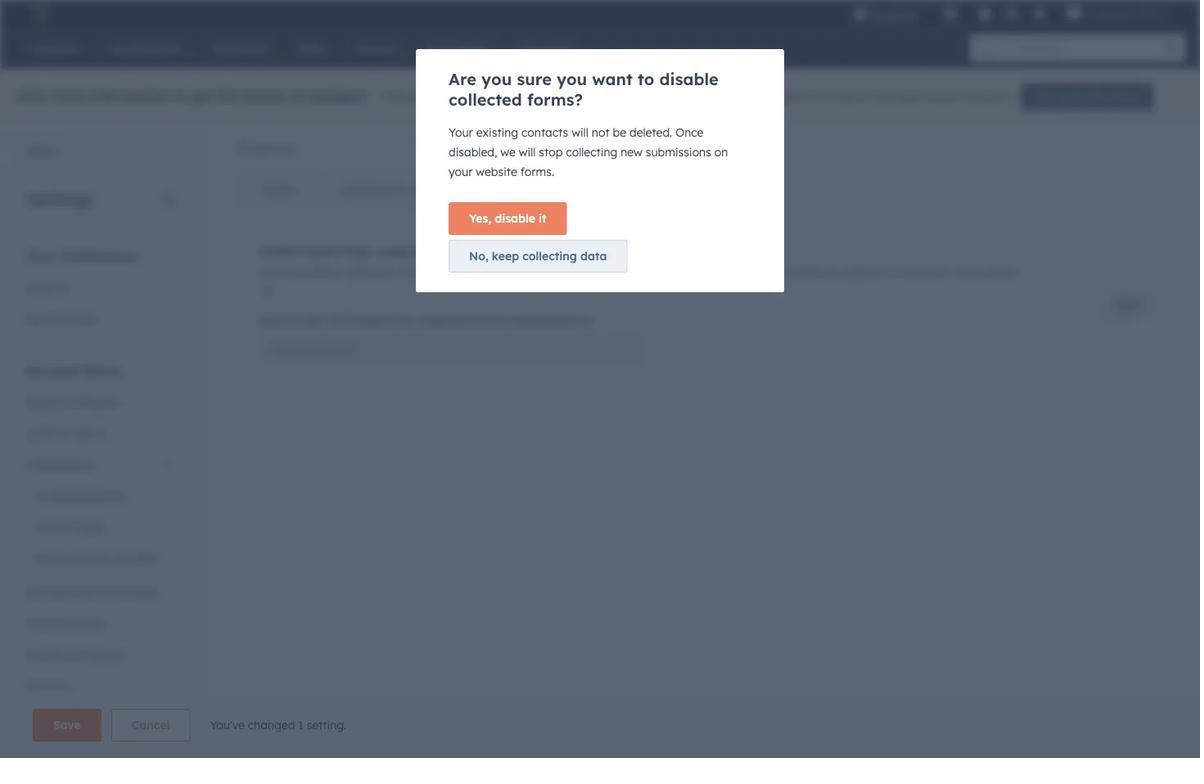 Task type: locate. For each thing, give the bounding box(es) containing it.
to:
[[581, 313, 595, 327]]

are
[[449, 69, 477, 89]]

account defaults link
[[16, 387, 183, 418]]

& right the "users"
[[60, 426, 68, 441]]

menu
[[842, 0, 1181, 26]]

hubspot left features
[[308, 88, 366, 104]]

be right not
[[613, 125, 627, 140]]

1 vertical spatial your
[[26, 248, 56, 264]]

submissions inside your existing contacts will not be deleted. once disabled, we will stop collecting new submissions on your website forms.
[[646, 145, 712, 159]]

1 horizontal spatial website
[[476, 165, 518, 179]]

security link
[[16, 670, 183, 702]]

& right privacy
[[69, 648, 77, 662]]

2 is from the left
[[882, 265, 891, 280]]

0 horizontal spatial &
[[60, 426, 68, 441]]

1 horizontal spatial from
[[470, 265, 496, 280]]

be inside your existing contacts will not be deleted. once disabled, we will stop collecting new submissions on your website forms.
[[613, 125, 627, 140]]

more up back
[[51, 88, 86, 104]]

enter
[[268, 342, 300, 358]]

your
[[449, 125, 473, 140], [26, 248, 56, 264]]

features
[[382, 89, 429, 104]]

1 vertical spatial submissions
[[509, 313, 577, 327]]

forms up 'form'
[[432, 243, 469, 260]]

tracking code
[[26, 616, 103, 631]]

more for give more information
[[1059, 91, 1083, 103]]

1 vertical spatial account
[[26, 395, 70, 410]]

apps
[[97, 489, 125, 503], [77, 520, 105, 534]]

2 horizontal spatial forms
[[575, 265, 606, 280]]

yes,
[[469, 211, 492, 226]]

want
[[593, 69, 633, 89]]

forms up the styles
[[238, 136, 296, 161]]

0 vertical spatial submissions
[[646, 145, 712, 159]]

email right an
[[323, 342, 357, 358]]

get
[[191, 88, 213, 104]]

1 account from the top
[[26, 362, 79, 379]]

we
[[501, 145, 516, 159]]

2 account from the top
[[26, 395, 70, 410]]

account up account defaults
[[26, 362, 79, 379]]

0 vertical spatial disable
[[660, 69, 719, 89]]

0 vertical spatial will
[[655, 89, 672, 104]]

0 horizontal spatial and
[[603, 89, 624, 104]]

hubspot for to
[[308, 88, 366, 104]]

collecting down "it" on the top left of page
[[523, 249, 578, 263]]

to up cms
[[638, 69, 655, 89]]

hubspot down no, keep collecting data
[[524, 265, 572, 280]]

0 vertical spatial forms
[[432, 243, 469, 260]]

1 horizontal spatial submissions
[[646, 145, 712, 159]]

information left the get
[[90, 88, 169, 104]]

1 horizontal spatial will
[[572, 125, 589, 140]]

disabled,
[[449, 145, 498, 159]]

on inside your existing contacts will not be deleted. once disabled, we will stop collecting new submissions on your website forms.
[[715, 145, 729, 159]]

will right 'we'
[[519, 145, 536, 159]]

to right access
[[290, 88, 304, 104]]

of
[[398, 265, 409, 280]]

0 vertical spatial hubspot
[[308, 88, 366, 104]]

forms down your existing contacts will not be deleted. once disabled, we will stop collecting new submissions on your website forms. at the top
[[583, 182, 618, 196]]

hubspot
[[308, 88, 366, 104], [530, 182, 579, 196], [524, 265, 572, 280]]

forms up 'to:'
[[575, 265, 606, 280]]

you
[[482, 69, 512, 89], [557, 69, 588, 89], [783, 89, 803, 104]]

marketplaces image
[[944, 7, 958, 22]]

0 horizontal spatial your
[[449, 165, 473, 179]]

0 vertical spatial apps
[[97, 489, 125, 503]]

1 vertical spatial will
[[572, 125, 589, 140]]

forms
[[238, 136, 296, 161], [583, 182, 618, 196]]

disable
[[660, 69, 719, 89], [495, 211, 536, 226]]

you've
[[210, 718, 245, 733]]

disable inside button
[[495, 211, 536, 226]]

ctas
[[573, 89, 600, 104]]

upgrade
[[871, 8, 917, 21]]

from down no,
[[470, 265, 496, 280]]

emails,
[[495, 89, 533, 104]]

0 vertical spatial your
[[936, 89, 960, 104]]

disable inside 'are you sure you want to disable collected forms?'
[[660, 69, 719, 89]]

0 horizontal spatial disable
[[495, 211, 536, 226]]

1 horizontal spatial disable
[[660, 69, 719, 89]]

1 vertical spatial forms
[[575, 265, 606, 280]]

to inside 'are you sure you want to disable collected forms?'
[[638, 69, 655, 89]]

information for give more information
[[1086, 91, 1140, 103]]

privacy
[[26, 648, 66, 662]]

1 horizontal spatial &
[[69, 648, 77, 662]]

0 vertical spatial from
[[342, 243, 374, 260]]

settings down disabled,
[[411, 182, 455, 196]]

0 horizontal spatial is
[[746, 265, 754, 280]]

on down the unavailable
[[715, 145, 729, 159]]

give for give more information
[[1036, 91, 1057, 103]]

Search HubSpot search field
[[971, 34, 1171, 62]]

upgrade image
[[853, 7, 868, 22]]

0 vertical spatial collected
[[449, 89, 522, 110]]

account up the "users"
[[26, 395, 70, 410]]

1 horizontal spatial settings
[[411, 182, 455, 196]]

submissions down once
[[646, 145, 712, 159]]

forms down non-
[[473, 313, 506, 327]]

tracking code link
[[16, 608, 183, 639]]

0 horizontal spatial to
[[173, 88, 187, 104]]

let
[[806, 89, 819, 104]]

connected apps
[[36, 489, 125, 503]]

0 horizontal spatial give
[[17, 88, 47, 104]]

general
[[26, 281, 68, 295]]

1 vertical spatial apps
[[77, 520, 105, 534]]

consent
[[81, 648, 125, 662]]

form
[[412, 265, 438, 280]]

marketplace
[[26, 585, 93, 600]]

notifications image
[[1033, 7, 1048, 22]]

calling,
[[454, 89, 492, 104]]

0 horizontal spatial on
[[609, 265, 623, 280]]

give up back
[[17, 88, 47, 104]]

your inside your existing contacts will not be deleted. once disabled, we will stop collecting new submissions on your website forms.
[[449, 125, 473, 140]]

give
[[17, 88, 47, 104], [1036, 91, 1057, 103]]

0 horizontal spatial you
[[482, 69, 512, 89]]

submissions left 'to:'
[[509, 313, 577, 327]]

and
[[603, 89, 624, 104], [626, 265, 647, 280]]

1 horizontal spatial on
[[715, 145, 729, 159]]

will left not
[[572, 125, 589, 140]]

&
[[60, 426, 68, 441], [69, 648, 77, 662]]

general link
[[16, 272, 183, 303]]

0 horizontal spatial be
[[613, 125, 627, 140]]

1 vertical spatial and
[[626, 265, 647, 280]]

1 vertical spatial be
[[613, 125, 627, 140]]

keep
[[492, 249, 520, 263]]

search button
[[1158, 34, 1186, 62]]

1 horizontal spatial information
[[1086, 91, 1140, 103]]

collected up existing
[[449, 89, 522, 110]]

turned
[[894, 265, 929, 280]]

give down search hubspot search field
[[1036, 91, 1057, 103]]

is right option at the right top of the page
[[882, 265, 891, 280]]

submissions settings
[[341, 182, 455, 196]]

collecting down not
[[566, 145, 618, 159]]

1 vertical spatial hubspot
[[530, 182, 579, 196]]

1 vertical spatial collecting
[[523, 249, 578, 263]]

your down disabled,
[[449, 165, 473, 179]]

management
[[62, 729, 149, 746]]

more for give more information to get full access to hubspot
[[51, 88, 86, 104]]

menu item
[[929, 0, 932, 26]]

2 vertical spatial will
[[519, 145, 536, 159]]

0 horizontal spatial information
[[90, 88, 169, 104]]

turn automatic collection of form data from non-hubspot forms on and off here. no data is saved while the option is turned off.
[[259, 265, 954, 280]]

data up automatic
[[308, 243, 338, 260]]

submissions
[[646, 145, 712, 159], [509, 313, 577, 327]]

apps down integrations button
[[97, 489, 125, 503]]

marketplace downloads link
[[16, 577, 183, 608]]

1 horizontal spatial be
[[675, 89, 689, 104]]

access
[[242, 88, 286, 104]]

1 horizontal spatial forms
[[583, 182, 618, 196]]

for
[[399, 313, 416, 327]]

service
[[69, 551, 109, 565]]

2 horizontal spatial will
[[655, 89, 672, 104]]

company
[[1085, 6, 1134, 20]]

business.
[[963, 89, 1012, 104]]

no, keep collecting data button
[[449, 240, 628, 273]]

1 vertical spatial your
[[449, 165, 473, 179]]

settings image
[[1005, 7, 1020, 22]]

code
[[75, 616, 103, 631]]

0 vertical spatial website
[[476, 165, 518, 179]]

0 vertical spatial &
[[60, 426, 68, 441]]

disable left "it" on the top left of page
[[495, 211, 536, 226]]

back link
[[0, 136, 66, 168]]

disable up features like calling, emails, forms, ctas and cms will be unavailable until you let us know more about your business.
[[660, 69, 719, 89]]

notifications link
[[16, 303, 183, 335]]

data right no
[[717, 265, 743, 280]]

your preferences
[[26, 248, 137, 264]]

1 vertical spatial disable
[[495, 211, 536, 226]]

your up general
[[26, 248, 56, 264]]

0 horizontal spatial forms
[[238, 136, 296, 161]]

0 horizontal spatial your
[[26, 248, 56, 264]]

1 vertical spatial &
[[69, 648, 77, 662]]

your existing contacts will not be deleted. once disabled, we will stop collecting new submissions on your website forms.
[[449, 125, 729, 179]]

1
[[298, 718, 304, 733]]

and left off
[[626, 265, 647, 280]]

will right cms
[[655, 89, 672, 104]]

1 horizontal spatial your
[[936, 89, 960, 104]]

more down search hubspot search field
[[1059, 91, 1083, 103]]

1 horizontal spatial forms
[[473, 313, 506, 327]]

website up of
[[378, 243, 428, 260]]

0 vertical spatial collecting
[[566, 145, 618, 159]]

email
[[290, 313, 322, 327], [323, 342, 357, 358]]

no,
[[469, 249, 489, 263]]

email up an
[[290, 313, 322, 327]]

private apps link
[[16, 512, 183, 543]]

your for your preferences
[[26, 248, 56, 264]]

non-hubspot forms
[[502, 182, 618, 196]]

2 horizontal spatial to
[[638, 69, 655, 89]]

apps up service
[[77, 520, 105, 534]]

website inside your existing contacts will not be deleted. once disabled, we will stop collecting new submissions on your website forms.
[[476, 165, 518, 179]]

hubspot down forms.
[[530, 182, 579, 196]]

1 horizontal spatial give
[[1036, 91, 1057, 103]]

2 vertical spatial forms
[[473, 313, 506, 327]]

be up once
[[675, 89, 689, 104]]

your right the about
[[936, 89, 960, 104]]

you up ctas
[[557, 69, 588, 89]]

0 horizontal spatial submissions
[[509, 313, 577, 327]]

hubspot inside navigation
[[530, 182, 579, 196]]

hubspot link
[[20, 3, 61, 23]]

0 vertical spatial on
[[715, 145, 729, 159]]

you up emails,
[[482, 69, 512, 89]]

and down want
[[603, 89, 624, 104]]

2 vertical spatial hubspot
[[524, 265, 572, 280]]

navigation
[[238, 169, 642, 210]]

non-
[[499, 265, 524, 280]]

0 horizontal spatial more
[[51, 88, 86, 104]]

from up collection
[[342, 243, 374, 260]]

company 902 button
[[1057, 0, 1180, 26]]

0 vertical spatial and
[[603, 89, 624, 104]]

0 vertical spatial your
[[449, 125, 473, 140]]

website down 'we'
[[476, 165, 518, 179]]

2 horizontal spatial more
[[1059, 91, 1083, 103]]

you left let
[[783, 89, 803, 104]]

account setup
[[26, 362, 121, 379]]

1 horizontal spatial is
[[882, 265, 891, 280]]

1 vertical spatial website
[[378, 243, 428, 260]]

here.
[[669, 265, 695, 280]]

once
[[676, 125, 704, 140]]

data up turn automatic collection of form data from non-hubspot forms on and off here. no data is saved while the option is turned off.
[[581, 249, 607, 263]]

0 horizontal spatial forms
[[432, 243, 469, 260]]

off.
[[932, 265, 950, 280]]

to left the get
[[173, 88, 187, 104]]

0 vertical spatial email
[[290, 313, 322, 327]]

0 vertical spatial account
[[26, 362, 79, 379]]

collected right for
[[419, 313, 470, 327]]

mateo roberts image
[[1067, 6, 1082, 20]]

1 horizontal spatial email
[[323, 342, 357, 358]]

is left the saved
[[746, 265, 754, 280]]

settings down back
[[26, 189, 93, 209]]

turn
[[259, 265, 282, 280]]

know
[[838, 89, 866, 104]]

1 horizontal spatial you
[[557, 69, 588, 89]]

more
[[51, 88, 86, 104], [870, 89, 897, 104], [1059, 91, 1083, 103]]

1 horizontal spatial your
[[449, 125, 473, 140]]

information for give more information to get full access to hubspot
[[90, 88, 169, 104]]

your up disabled,
[[449, 125, 473, 140]]

until
[[757, 89, 780, 104]]

information down search hubspot search field
[[1086, 91, 1140, 103]]

existing
[[477, 125, 519, 140]]

automatic
[[285, 265, 340, 280]]

1 vertical spatial forms
[[583, 182, 618, 196]]

contacts
[[522, 125, 569, 140]]

on left off
[[609, 265, 623, 280]]

settings link
[[1003, 5, 1023, 22]]

more right know
[[870, 89, 897, 104]]

styles
[[262, 182, 294, 196]]



Task type: vqa. For each thing, say whether or not it's contained in the screenshot.
the bottommost &
yes



Task type: describe. For each thing, give the bounding box(es) containing it.
data right 'form'
[[441, 265, 467, 280]]

account for account defaults
[[26, 395, 70, 410]]

you've changed 1 setting.
[[210, 718, 347, 733]]

apps for private apps
[[77, 520, 105, 534]]

back
[[27, 144, 56, 159]]

menu containing company 902
[[842, 0, 1181, 26]]

not
[[592, 125, 610, 140]]

non-hubspot forms link
[[478, 170, 641, 209]]

the
[[823, 265, 841, 280]]

us
[[823, 89, 835, 104]]

defaults
[[73, 395, 119, 410]]

notifications button
[[1026, 0, 1054, 26]]

email service provider link
[[16, 543, 183, 574]]

save button
[[33, 709, 101, 742]]

collect
[[259, 243, 304, 260]]

2 horizontal spatial you
[[783, 89, 803, 104]]

users & teams
[[26, 426, 106, 441]]

link opens in a new window image
[[262, 284, 273, 303]]

save
[[53, 718, 81, 733]]

unavailable
[[692, 89, 754, 104]]

cancel
[[132, 718, 170, 733]]

send email notifications for collected forms submissions to:
[[259, 313, 595, 327]]

account for account setup
[[26, 362, 79, 379]]

hubspot for non-
[[524, 265, 572, 280]]

search image
[[1166, 43, 1178, 54]]

give more information to get full access to hubspot
[[17, 88, 366, 104]]

1 vertical spatial collected
[[419, 313, 470, 327]]

0 vertical spatial forms
[[238, 136, 296, 161]]

collecting inside your existing contacts will not be deleted. once disabled, we will stop collecting new submissions on your website forms.
[[566, 145, 618, 159]]

saved
[[758, 265, 790, 280]]

0 vertical spatial be
[[675, 89, 689, 104]]

privacy & consent link
[[16, 639, 183, 670]]

help image
[[978, 7, 993, 22]]

enter an email
[[268, 342, 357, 358]]

while
[[793, 265, 820, 280]]

stop
[[539, 145, 563, 159]]

provider
[[112, 551, 157, 565]]

1 horizontal spatial more
[[870, 89, 897, 104]]

features like calling, emails, forms, ctas and cms will be unavailable until you let us know more about your business.
[[382, 89, 1012, 104]]

teams
[[71, 426, 106, 441]]

hubspot image
[[29, 3, 49, 23]]

preferences
[[60, 248, 137, 264]]

0 horizontal spatial will
[[519, 145, 536, 159]]

it
[[539, 211, 547, 226]]

0 horizontal spatial website
[[378, 243, 428, 260]]

email service provider
[[36, 551, 157, 565]]

& for users
[[60, 426, 68, 441]]

like
[[432, 89, 450, 104]]

notifications
[[26, 312, 96, 326]]

connected apps link
[[16, 480, 183, 512]]

styles link
[[239, 170, 317, 209]]

integrations button
[[16, 449, 183, 480]]

0 horizontal spatial email
[[290, 313, 322, 327]]

apps for connected apps
[[97, 489, 125, 503]]

no, keep collecting data
[[469, 249, 607, 263]]

1 vertical spatial on
[[609, 265, 623, 280]]

off
[[1118, 298, 1141, 313]]

integrations
[[26, 458, 93, 472]]

data inside button
[[581, 249, 607, 263]]

no
[[698, 265, 714, 280]]

new
[[621, 145, 643, 159]]

notifications
[[325, 313, 396, 327]]

off
[[650, 265, 665, 280]]

collect data from website forms
[[259, 243, 469, 260]]

1 vertical spatial email
[[323, 342, 357, 358]]

1 is from the left
[[746, 265, 754, 280]]

downloads
[[96, 585, 156, 600]]

0 horizontal spatial settings
[[26, 189, 93, 209]]

902
[[1137, 6, 1155, 20]]

security
[[26, 679, 70, 693]]

option
[[844, 265, 879, 280]]

setting.
[[307, 718, 347, 733]]

private apps
[[36, 520, 105, 534]]

marketplaces button
[[934, 0, 968, 26]]

collected inside 'are you sure you want to disable collected forms?'
[[449, 89, 522, 110]]

account defaults
[[26, 395, 119, 410]]

your inside your existing contacts will not be deleted. once disabled, we will stop collecting new submissions on your website forms.
[[449, 165, 473, 179]]

forms,
[[536, 89, 570, 104]]

link opens in a new window image
[[262, 288, 273, 299]]

setup
[[83, 362, 121, 379]]

1 horizontal spatial to
[[290, 88, 304, 104]]

users
[[26, 426, 56, 441]]

privacy & consent
[[26, 648, 125, 662]]

learn more link
[[259, 265, 1019, 303]]

give more information
[[1036, 91, 1140, 103]]

learn more
[[954, 265, 1019, 280]]

forms?
[[527, 89, 583, 110]]

marketplace downloads
[[26, 585, 156, 600]]

give for give more information to get full access to hubspot
[[17, 88, 47, 104]]

company 902
[[1085, 6, 1155, 20]]

connected
[[36, 489, 94, 503]]

navigation containing styles
[[238, 169, 642, 210]]

yes, disable it
[[469, 211, 547, 226]]

& for privacy
[[69, 648, 77, 662]]

your for your existing contacts will not be deleted. once disabled, we will stop collecting new submissions on your website forms.
[[449, 125, 473, 140]]

your preferences element
[[16, 247, 183, 335]]

send
[[259, 313, 287, 327]]

1 horizontal spatial and
[[626, 265, 647, 280]]

are you sure you want to disable collected forms?
[[449, 69, 719, 110]]

collection
[[344, 265, 395, 280]]

account setup element
[[16, 362, 183, 702]]

help button
[[971, 0, 999, 26]]

collecting inside button
[[523, 249, 578, 263]]

about
[[901, 89, 933, 104]]

submissions
[[341, 182, 408, 196]]

more
[[990, 265, 1019, 280]]

full
[[217, 88, 238, 104]]

1 vertical spatial from
[[470, 265, 496, 280]]

0 horizontal spatial from
[[342, 243, 374, 260]]



